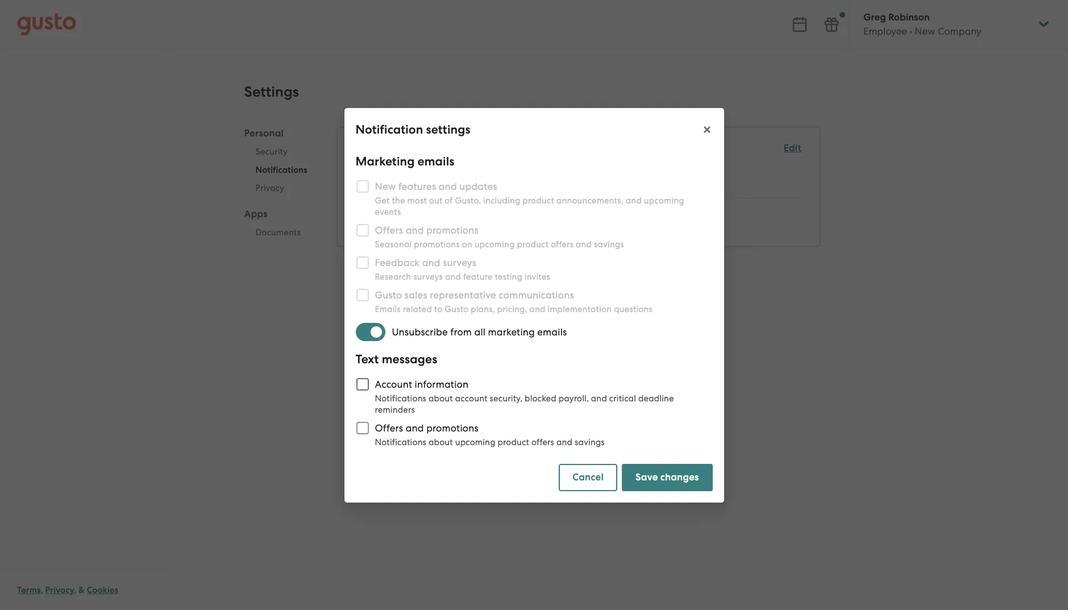 Task type: vqa. For each thing, say whether or not it's contained in the screenshot.
'organization's'
no



Task type: describe. For each thing, give the bounding box(es) containing it.
cookies
[[87, 585, 118, 595]]

marketing emails element
[[356, 164, 802, 198]]

research
[[375, 271, 411, 282]]

get
[[375, 195, 390, 206]]

settings
[[426, 122, 471, 137]]

edit link
[[784, 142, 802, 154]]

account information
[[375, 378, 469, 390]]

pricing,
[[497, 304, 527, 314]]

text messages element
[[356, 205, 802, 233]]

notification
[[356, 122, 423, 137]]

2 , from the left
[[74, 585, 76, 595]]

notifications inside the notifications about account security, blocked payroll, and critical deadline reminders
[[375, 393, 426, 403]]

on
[[462, 239, 472, 249]]

0 vertical spatial privacy link
[[244, 179, 319, 197]]

all
[[474, 326, 486, 337]]

security
[[256, 147, 288, 157]]

cancel
[[573, 471, 604, 483]]

surveys
[[413, 271, 443, 282]]

announcements,
[[557, 195, 624, 206]]

and inside the notifications about account security, blocked payroll, and critical deadline reminders
[[591, 393, 607, 403]]

emails down "implementation"
[[537, 326, 567, 337]]

2 vertical spatial upcoming
[[455, 437, 496, 447]]

and up cancel
[[557, 437, 573, 447]]

notifications down security link
[[256, 165, 308, 175]]

1 horizontal spatial privacy
[[256, 183, 284, 193]]

text messages
[[356, 352, 437, 366]]

marketing emails all emails
[[356, 164, 436, 190]]

product inside get the most out of gusto, including product announcements, and upcoming events
[[523, 195, 554, 206]]

get the most out of gusto, including product announcements, and upcoming events
[[375, 195, 684, 217]]

cancel button
[[559, 464, 617, 491]]

including
[[483, 195, 520, 206]]

events
[[375, 207, 401, 217]]

seasonal promotions on upcoming product offers and savings
[[375, 239, 624, 249]]

invites
[[525, 271, 550, 282]]

marketing
[[488, 326, 535, 337]]

messages for text messages
[[382, 352, 437, 366]]

feature
[[463, 271, 493, 282]]

marketing for marketing emails all emails
[[356, 164, 404, 176]]

information
[[415, 378, 469, 390]]

text for text messages none
[[356, 206, 375, 218]]

account menu element
[[849, 0, 1051, 48]]

Account information checkbox
[[350, 372, 375, 397]]

&
[[79, 585, 85, 595]]

edit
[[784, 142, 802, 154]]

save changes button
[[622, 464, 713, 491]]

1 vertical spatial product
[[517, 239, 549, 249]]

and inside get the most out of gusto, including product announcements, and upcoming events
[[626, 195, 642, 206]]

none
[[356, 220, 380, 231]]

notifications link
[[244, 161, 319, 179]]

0 horizontal spatial privacy
[[45, 585, 74, 595]]

deadline
[[638, 393, 674, 403]]

notifications down offers at left
[[375, 437, 426, 447]]

1 vertical spatial upcoming
[[475, 239, 515, 249]]

from
[[450, 326, 472, 337]]

Unsubscribe from all marketing emails checkbox
[[356, 319, 392, 344]]

upcoming inside get the most out of gusto, including product announcements, and upcoming events
[[644, 195, 684, 206]]

notification settings dialog
[[344, 108, 724, 502]]

all
[[356, 179, 367, 190]]

notifications group
[[356, 141, 802, 233]]

1 vertical spatial promotions
[[427, 422, 479, 434]]

terms , privacy , & cookies
[[17, 585, 118, 595]]

2 vertical spatial product
[[498, 437, 529, 447]]

and left feature
[[445, 271, 461, 282]]

blocked
[[525, 393, 557, 403]]



Task type: locate. For each thing, give the bounding box(es) containing it.
text
[[356, 206, 375, 218], [356, 352, 379, 366]]

about inside the notifications about account security, blocked payroll, and critical deadline reminders
[[429, 393, 453, 403]]

privacy link
[[244, 179, 319, 197], [45, 585, 74, 595]]

text for text messages
[[356, 352, 379, 366]]

related
[[403, 304, 432, 314]]

about down offers and promotions
[[429, 437, 453, 447]]

messages for text messages none
[[377, 206, 422, 218]]

cookies button
[[87, 583, 118, 597]]

account
[[375, 378, 412, 390]]

1 vertical spatial offers
[[532, 437, 554, 447]]

0 vertical spatial offers
[[551, 239, 574, 249]]

list
[[356, 164, 802, 233]]

offers down text messages element at the top
[[551, 239, 574, 249]]

product
[[523, 195, 554, 206], [517, 239, 549, 249], [498, 437, 529, 447]]

1 horizontal spatial privacy link
[[244, 179, 319, 197]]

text messages none
[[356, 206, 422, 231]]

2 text from the top
[[356, 352, 379, 366]]

about for information
[[429, 393, 453, 403]]

1 vertical spatial savings
[[575, 437, 605, 447]]

product right including
[[523, 195, 554, 206]]

2 about from the top
[[429, 437, 453, 447]]

documents link
[[244, 223, 319, 242]]

product up invites
[[517, 239, 549, 249]]

savings up cancel
[[575, 437, 605, 447]]

upcoming
[[644, 195, 684, 206], [475, 239, 515, 249], [455, 437, 496, 447]]

savings down text messages element at the top
[[594, 239, 624, 249]]

and
[[626, 195, 642, 206], [576, 239, 592, 249], [445, 271, 461, 282], [530, 304, 546, 314], [591, 393, 607, 403], [406, 422, 424, 434], [557, 437, 573, 447]]

text inside notification settings dialog
[[356, 352, 379, 366]]

1 , from the left
[[41, 585, 43, 595]]

plans,
[[471, 304, 495, 314]]

unsubscribe from all marketing emails
[[392, 326, 567, 337]]

1 vertical spatial privacy link
[[45, 585, 74, 595]]

privacy link down security link
[[244, 179, 319, 197]]

and right pricing,
[[530, 304, 546, 314]]

messages
[[377, 206, 422, 218], [382, 352, 437, 366]]

0 vertical spatial messages
[[377, 206, 422, 218]]

emails related to gusto plans, pricing, and implementation questions
[[375, 304, 653, 314]]

marketing inside notification settings dialog
[[356, 154, 415, 169]]

unsubscribe
[[392, 326, 448, 337]]

privacy left &
[[45, 585, 74, 595]]

account
[[455, 393, 488, 403]]

messages up account information
[[382, 352, 437, 366]]

0 vertical spatial promotions
[[414, 239, 460, 249]]

questions
[[614, 304, 653, 314]]

and right announcements,
[[626, 195, 642, 206]]

promotions
[[414, 239, 460, 249], [427, 422, 479, 434]]

reminders
[[375, 405, 415, 415]]

notifications
[[356, 142, 429, 156], [256, 165, 308, 175], [375, 393, 426, 403], [375, 437, 426, 447]]

terms
[[17, 585, 41, 595]]

0 vertical spatial about
[[429, 393, 453, 403]]

security,
[[490, 393, 523, 403]]

marketing up all at left
[[356, 164, 404, 176]]

emails up get
[[370, 179, 399, 190]]

0 horizontal spatial ,
[[41, 585, 43, 595]]

promotions down account
[[427, 422, 479, 434]]

gusto navigation element
[[0, 49, 170, 94]]

privacy
[[256, 183, 284, 193], [45, 585, 74, 595]]

out
[[429, 195, 443, 206]]

marketing
[[356, 154, 415, 169], [356, 164, 404, 176]]

emails down settings
[[418, 154, 455, 169]]

,
[[41, 585, 43, 595], [74, 585, 76, 595]]

marketing emails
[[356, 154, 455, 169]]

documents
[[256, 227, 301, 238]]

1 horizontal spatial ,
[[74, 585, 76, 595]]

product down the notifications about account security, blocked payroll, and critical deadline reminders
[[498, 437, 529, 447]]

notification settings
[[356, 122, 471, 137]]

Offers and promotions checkbox
[[350, 415, 375, 440]]

marketing inside marketing emails all emails
[[356, 164, 404, 176]]

offers
[[551, 239, 574, 249], [532, 437, 554, 447]]

emails
[[418, 154, 455, 169], [406, 164, 436, 176], [370, 179, 399, 190], [537, 326, 567, 337]]

gusto,
[[455, 195, 481, 206]]

2 marketing from the top
[[356, 164, 404, 176]]

offers and promotions
[[375, 422, 479, 434]]

0 vertical spatial upcoming
[[644, 195, 684, 206]]

text inside text messages none
[[356, 206, 375, 218]]

privacy link left &
[[45, 585, 74, 595]]

1 vertical spatial privacy
[[45, 585, 74, 595]]

0 horizontal spatial privacy link
[[45, 585, 74, 595]]

marketing down the notification at the left top
[[356, 154, 415, 169]]

security link
[[244, 143, 319, 161]]

promotions left on at the left of page
[[414, 239, 460, 249]]

the
[[392, 195, 405, 206]]

and right offers at left
[[406, 422, 424, 434]]

messages down the
[[377, 206, 422, 218]]

terms link
[[17, 585, 41, 595]]

and left critical
[[591, 393, 607, 403]]

research surveys and feature testing invites
[[375, 271, 550, 282]]

savings
[[594, 239, 624, 249], [575, 437, 605, 447]]

changes
[[661, 471, 699, 483]]

messages inside text messages none
[[377, 206, 422, 218]]

about down information
[[429, 393, 453, 403]]

1 vertical spatial about
[[429, 437, 453, 447]]

notifications up reminders
[[375, 393, 426, 403]]

messages inside notification settings dialog
[[382, 352, 437, 366]]

group containing personal
[[244, 127, 319, 245]]

text up 'account information' option
[[356, 352, 379, 366]]

1 marketing from the top
[[356, 154, 415, 169]]

privacy down notifications link
[[256, 183, 284, 193]]

notifications about account security, blocked payroll, and critical deadline reminders
[[375, 393, 674, 415]]

home image
[[17, 13, 76, 36]]

offers down the notifications about account security, blocked payroll, and critical deadline reminders
[[532, 437, 554, 447]]

save
[[636, 471, 658, 483]]

payroll,
[[559, 393, 589, 403]]

settings
[[244, 83, 299, 101]]

list containing marketing emails
[[356, 164, 802, 233]]

notifications inside group
[[356, 142, 429, 156]]

1 text from the top
[[356, 206, 375, 218]]

emails
[[375, 304, 401, 314]]

marketing for marketing emails
[[356, 154, 415, 169]]

and down text messages element at the top
[[576, 239, 592, 249]]

seasonal
[[375, 239, 412, 249]]

implementation
[[548, 304, 612, 314]]

1 about from the top
[[429, 393, 453, 403]]

save changes
[[636, 471, 699, 483]]

about for and
[[429, 437, 453, 447]]

gusto
[[445, 304, 469, 314]]

text up none
[[356, 206, 375, 218]]

about
[[429, 393, 453, 403], [429, 437, 453, 447]]

1 vertical spatial messages
[[382, 352, 437, 366]]

0 vertical spatial text
[[356, 206, 375, 218]]

0 vertical spatial savings
[[594, 239, 624, 249]]

apps
[[244, 208, 268, 220]]

1 vertical spatial text
[[356, 352, 379, 366]]

most
[[407, 195, 427, 206]]

personal
[[244, 127, 284, 139]]

emails up "most"
[[406, 164, 436, 176]]

testing
[[495, 271, 523, 282]]

to
[[434, 304, 443, 314]]

offers
[[375, 422, 403, 434]]

group
[[244, 127, 319, 245]]

of
[[445, 195, 453, 206]]

0 vertical spatial product
[[523, 195, 554, 206]]

notifications about upcoming product offers and savings
[[375, 437, 605, 447]]

critical
[[609, 393, 636, 403]]

0 vertical spatial privacy
[[256, 183, 284, 193]]

notifications down the notification at the left top
[[356, 142, 429, 156]]



